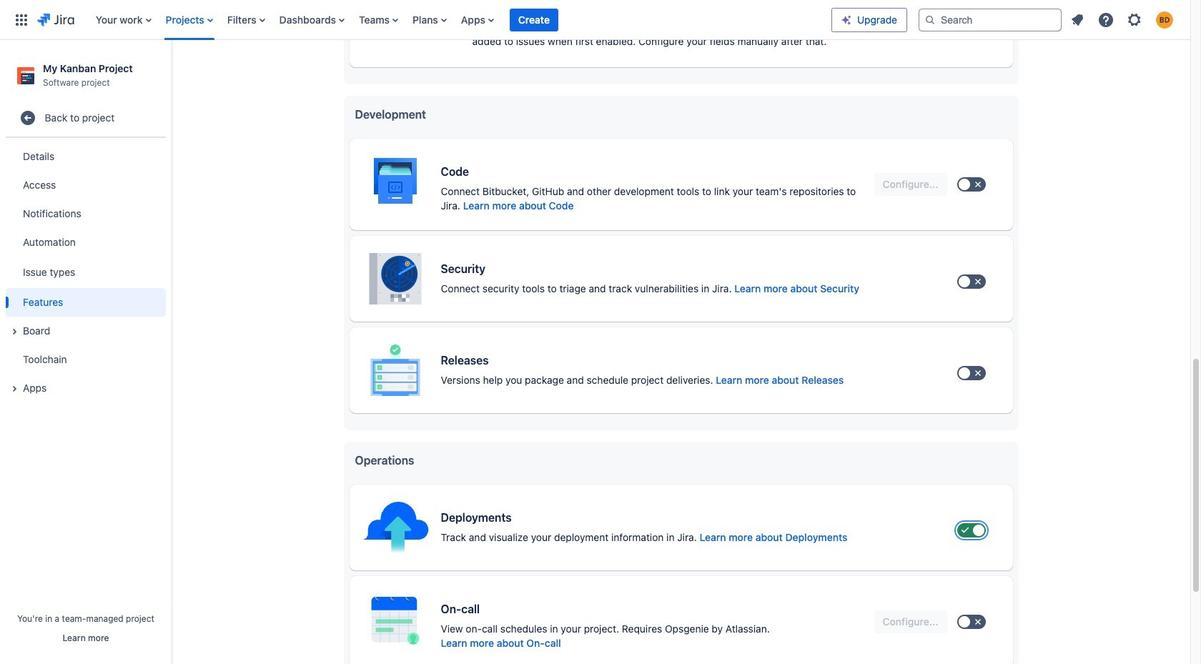 Task type: describe. For each thing, give the bounding box(es) containing it.
your profile and settings image
[[1156, 11, 1173, 28]]

appswitcher icon image
[[13, 11, 30, 28]]

primary element
[[9, 0, 831, 40]]

0 horizontal spatial list
[[88, 0, 831, 40]]

help image
[[1097, 11, 1115, 28]]

sidebar element
[[0, 40, 172, 664]]

notifications image
[[1069, 11, 1086, 28]]

expand image
[[6, 380, 23, 398]]



Task type: vqa. For each thing, say whether or not it's contained in the screenshot.
Details element
no



Task type: locate. For each thing, give the bounding box(es) containing it.
banner
[[0, 0, 1190, 40]]

sidebar navigation image
[[156, 57, 187, 86]]

jira image
[[37, 11, 74, 28], [37, 11, 74, 28]]

expand image
[[6, 323, 23, 340]]

group inside sidebar 'element'
[[6, 138, 166, 407]]

search image
[[924, 14, 936, 25]]

Search field
[[919, 8, 1062, 31]]

settings image
[[1126, 11, 1143, 28]]

list
[[88, 0, 831, 40], [1065, 7, 1182, 33]]

option group
[[452, 1, 924, 50]]

1 horizontal spatial list
[[1065, 7, 1182, 33]]

group
[[6, 138, 166, 407]]

None search field
[[919, 8, 1062, 31]]

list item
[[510, 0, 558, 40]]



